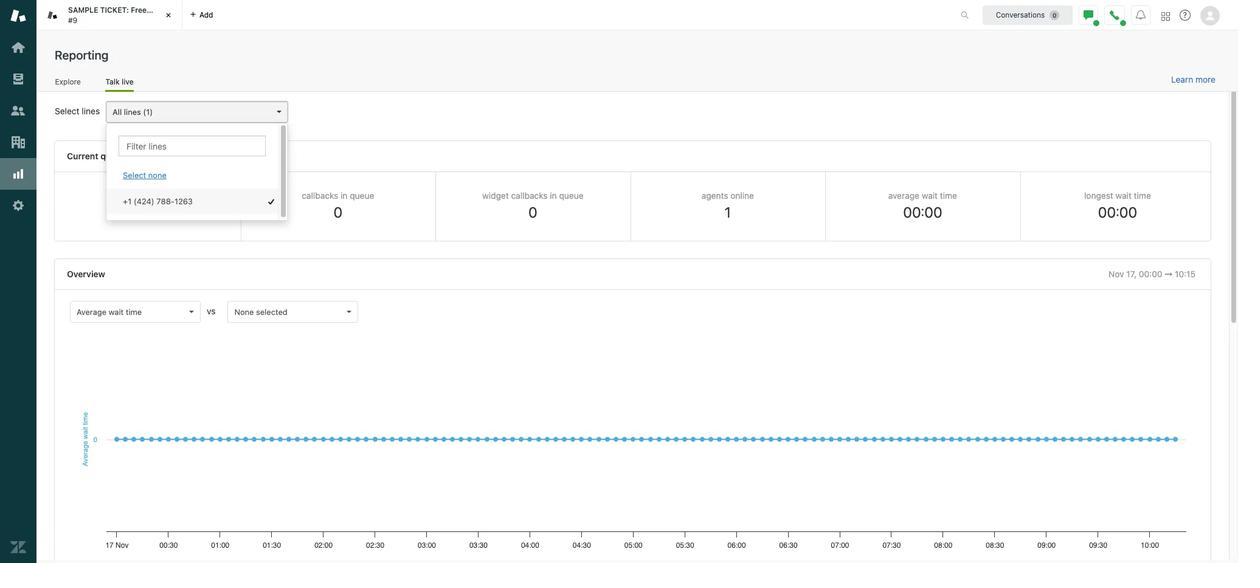 Task type: describe. For each thing, give the bounding box(es) containing it.
reporting
[[55, 48, 108, 62]]

learn
[[1171, 74, 1193, 85]]

get help image
[[1180, 10, 1191, 21]]

views image
[[10, 71, 26, 87]]

talk
[[105, 77, 120, 86]]

#9
[[68, 16, 77, 25]]

add button
[[182, 0, 220, 30]]

notifications image
[[1136, 10, 1146, 20]]

learn more link
[[1171, 74, 1216, 85]]

add
[[199, 10, 213, 19]]

main element
[[0, 0, 36, 563]]

zendesk support image
[[10, 8, 26, 24]]

talk live link
[[105, 77, 134, 92]]

admin image
[[10, 198, 26, 213]]

explore
[[55, 77, 81, 86]]

learn more
[[1171, 74, 1216, 85]]



Task type: locate. For each thing, give the bounding box(es) containing it.
conversations button
[[983, 5, 1073, 25]]

button displays agent's chat status as online. image
[[1084, 10, 1093, 20]]

tabs tab list
[[36, 0, 948, 30]]

tab containing sample ticket: free repair
[[36, 0, 182, 30]]

ticket:
[[100, 6, 129, 15]]

conversations
[[996, 10, 1045, 19]]

talk live
[[105, 77, 134, 86]]

get started image
[[10, 40, 26, 55]]

customers image
[[10, 103, 26, 119]]

zendesk products image
[[1162, 12, 1170, 20]]

more
[[1196, 74, 1216, 85]]

free
[[131, 6, 147, 15]]

reporting image
[[10, 166, 26, 182]]

tab
[[36, 0, 182, 30]]

live
[[122, 77, 134, 86]]

close image
[[162, 9, 175, 21]]

explore link
[[55, 77, 81, 90]]

sample ticket: free repair #9
[[68, 6, 170, 25]]

sample
[[68, 6, 98, 15]]

repair
[[149, 6, 170, 15]]

organizations image
[[10, 134, 26, 150]]

zendesk image
[[10, 539, 26, 555]]



Task type: vqa. For each thing, say whether or not it's contained in the screenshot.
'Chat now' button
no



